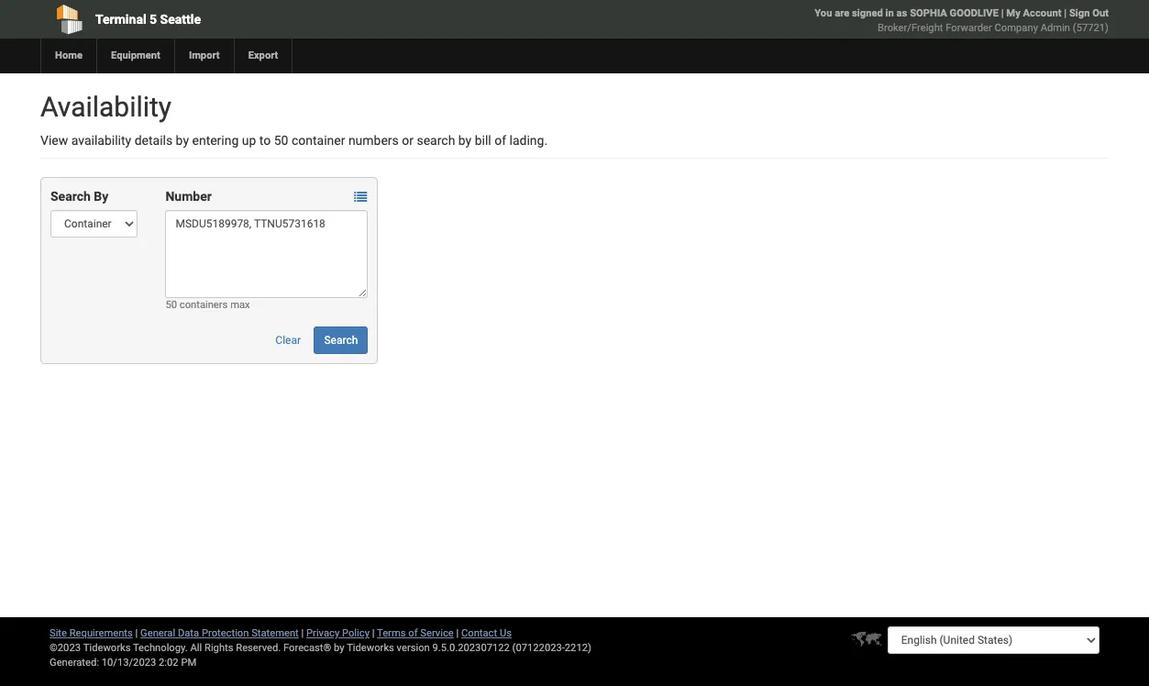 Task type: locate. For each thing, give the bounding box(es) containing it.
1 horizontal spatial search
[[324, 334, 358, 347]]

search inside 'button'
[[324, 334, 358, 347]]

numbers
[[349, 133, 399, 148]]

bill
[[475, 133, 492, 148]]

contact
[[462, 628, 497, 640]]

search left by
[[50, 189, 91, 204]]

Number text field
[[166, 210, 368, 298]]

goodlive
[[950, 7, 999, 19]]

of right bill
[[495, 133, 507, 148]]

forwarder
[[946, 22, 993, 34]]

50 left containers
[[166, 299, 177, 311]]

statement
[[252, 628, 299, 640]]

©2023 tideworks
[[50, 642, 131, 654]]

9.5.0.202307122
[[433, 642, 510, 654]]

view
[[40, 133, 68, 148]]

clear button
[[265, 327, 311, 354]]

by
[[176, 133, 189, 148], [459, 133, 472, 148], [334, 642, 345, 654]]

my account link
[[1007, 7, 1062, 19]]

| left my
[[1002, 7, 1004, 19]]

policy
[[342, 628, 370, 640]]

home link
[[40, 39, 96, 73]]

search by
[[50, 189, 108, 204]]

0 horizontal spatial of
[[409, 628, 418, 640]]

50
[[274, 133, 289, 148], [166, 299, 177, 311]]

sign
[[1070, 7, 1090, 19]]

| left the sign
[[1065, 7, 1067, 19]]

by down the privacy policy link at the bottom of page
[[334, 642, 345, 654]]

of inside site requirements | general data protection statement | privacy policy | terms of service | contact us ©2023 tideworks technology. all rights reserved. forecast® by tideworks version 9.5.0.202307122 (07122023-2212) generated: 10/13/2023 2:02 pm
[[409, 628, 418, 640]]

protection
[[202, 628, 249, 640]]

0 horizontal spatial search
[[50, 189, 91, 204]]

50 containers max
[[166, 299, 250, 311]]

1 horizontal spatial 50
[[274, 133, 289, 148]]

terms
[[377, 628, 406, 640]]

|
[[1002, 7, 1004, 19], [1065, 7, 1067, 19], [135, 628, 138, 640], [301, 628, 304, 640], [372, 628, 375, 640], [456, 628, 459, 640]]

by right the details
[[176, 133, 189, 148]]

10/13/2023
[[102, 657, 156, 669]]

tideworks
[[347, 642, 394, 654]]

home
[[55, 50, 83, 61]]

1 vertical spatial 50
[[166, 299, 177, 311]]

| up forecast®
[[301, 628, 304, 640]]

pm
[[181, 657, 197, 669]]

account
[[1024, 7, 1062, 19]]

up
[[242, 133, 256, 148]]

of
[[495, 133, 507, 148], [409, 628, 418, 640]]

50 right to
[[274, 133, 289, 148]]

1 horizontal spatial of
[[495, 133, 507, 148]]

site requirements | general data protection statement | privacy policy | terms of service | contact us ©2023 tideworks technology. all rights reserved. forecast® by tideworks version 9.5.0.202307122 (07122023-2212) generated: 10/13/2023 2:02 pm
[[50, 628, 592, 669]]

entering
[[192, 133, 239, 148]]

1 vertical spatial search
[[324, 334, 358, 347]]

2:02
[[159, 657, 179, 669]]

search for search
[[324, 334, 358, 347]]

search
[[417, 133, 455, 148]]

forecast®
[[284, 642, 332, 654]]

containers
[[180, 299, 228, 311]]

2212)
[[565, 642, 592, 654]]

search for search by
[[50, 189, 91, 204]]

search right clear
[[324, 334, 358, 347]]

admin
[[1041, 22, 1071, 34]]

0 vertical spatial search
[[50, 189, 91, 204]]

0 horizontal spatial 50
[[166, 299, 177, 311]]

container
[[292, 133, 345, 148]]

privacy
[[307, 628, 340, 640]]

signed
[[852, 7, 883, 19]]

sign out link
[[1070, 7, 1109, 19]]

0 vertical spatial of
[[495, 133, 507, 148]]

number
[[166, 189, 212, 204]]

availability
[[40, 91, 172, 123]]

rights
[[205, 642, 234, 654]]

1 horizontal spatial by
[[334, 642, 345, 654]]

by left bill
[[459, 133, 472, 148]]

search
[[50, 189, 91, 204], [324, 334, 358, 347]]

1 vertical spatial of
[[409, 628, 418, 640]]

reserved.
[[236, 642, 281, 654]]

of up version
[[409, 628, 418, 640]]

as
[[897, 7, 908, 19]]



Task type: vqa. For each thing, say whether or not it's contained in the screenshot.
Site Requirements | General Data Protection Statement | Privacy Policy | Terms of Service | Contact Us ©2023 Tideworks Technology. All Rights Reserved. Forecast® by Tideworks version 9.5.0.202307122 (07122023-2212) Generated: 10/13/2023 1:21 PM
no



Task type: describe. For each thing, give the bounding box(es) containing it.
equipment link
[[96, 39, 174, 73]]

site requirements link
[[50, 628, 133, 640]]

are
[[835, 7, 850, 19]]

data
[[178, 628, 199, 640]]

terms of service link
[[377, 628, 454, 640]]

by inside site requirements | general data protection statement | privacy policy | terms of service | contact us ©2023 tideworks technology. all rights reserved. forecast® by tideworks version 9.5.0.202307122 (07122023-2212) generated: 10/13/2023 2:02 pm
[[334, 642, 345, 654]]

clear
[[276, 334, 301, 347]]

0 horizontal spatial by
[[176, 133, 189, 148]]

privacy policy link
[[307, 628, 370, 640]]

availability
[[71, 133, 131, 148]]

my
[[1007, 7, 1021, 19]]

site
[[50, 628, 67, 640]]

details
[[135, 133, 173, 148]]

show list image
[[354, 191, 367, 204]]

search button
[[314, 327, 368, 354]]

general data protection statement link
[[140, 628, 299, 640]]

0 vertical spatial 50
[[274, 133, 289, 148]]

sophia
[[910, 7, 948, 19]]

to
[[260, 133, 271, 148]]

terminal 5 seattle
[[95, 12, 201, 27]]

import
[[189, 50, 220, 61]]

us
[[500, 628, 512, 640]]

2 horizontal spatial by
[[459, 133, 472, 148]]

by
[[94, 189, 108, 204]]

| up the tideworks
[[372, 628, 375, 640]]

seattle
[[160, 12, 201, 27]]

generated:
[[50, 657, 99, 669]]

all
[[190, 642, 202, 654]]

terminal 5 seattle link
[[40, 0, 470, 39]]

max
[[230, 299, 250, 311]]

| left general
[[135, 628, 138, 640]]

5
[[150, 12, 157, 27]]

general
[[140, 628, 175, 640]]

in
[[886, 7, 894, 19]]

export
[[248, 50, 278, 61]]

company
[[995, 22, 1039, 34]]

contact us link
[[462, 628, 512, 640]]

(07122023-
[[513, 642, 565, 654]]

you
[[815, 7, 833, 19]]

view availability details by entering up to 50 container numbers or search by bill of lading.
[[40, 133, 548, 148]]

out
[[1093, 7, 1109, 19]]

you are signed in as sophia goodlive | my account | sign out broker/freight forwarder company admin (57721)
[[815, 7, 1109, 34]]

lading.
[[510, 133, 548, 148]]

import link
[[174, 39, 234, 73]]

| up 9.5.0.202307122
[[456, 628, 459, 640]]

export link
[[234, 39, 292, 73]]

(57721)
[[1073, 22, 1109, 34]]

service
[[421, 628, 454, 640]]

terminal
[[95, 12, 146, 27]]

or
[[402, 133, 414, 148]]

requirements
[[69, 628, 133, 640]]

version
[[397, 642, 430, 654]]

technology.
[[133, 642, 188, 654]]

equipment
[[111, 50, 160, 61]]

broker/freight
[[878, 22, 944, 34]]



